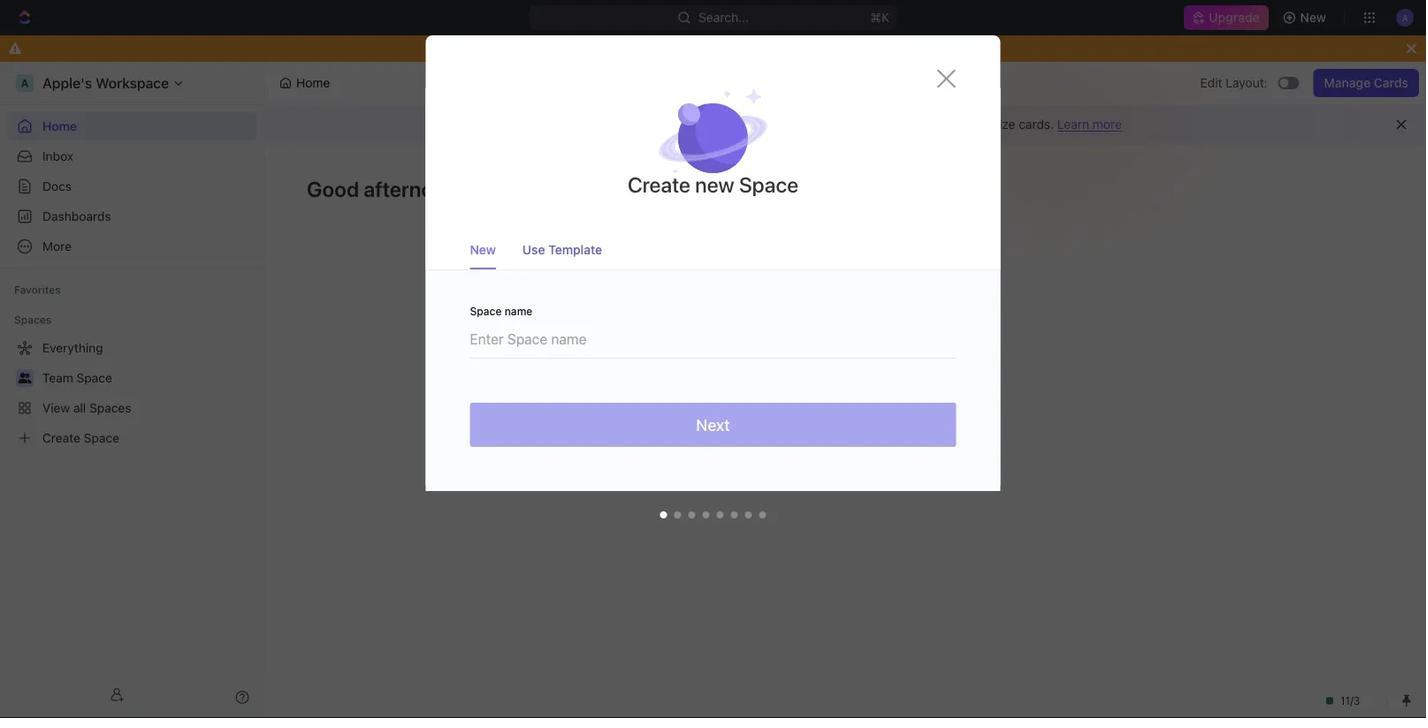 Task type: vqa. For each thing, say whether or not it's contained in the screenshot.
the left Nov
no



Task type: describe. For each thing, give the bounding box(es) containing it.
space name
[[470, 305, 533, 317]]

this
[[879, 41, 901, 56]]

new inside dialog
[[470, 243, 496, 257]]

cards
[[1374, 76, 1409, 90]]

favorites button
[[7, 279, 68, 301]]

notifications?
[[709, 41, 788, 56]]

home!
[[641, 117, 679, 132]]

🏡
[[533, 117, 546, 132]]

good afternoon, apple
[[307, 177, 523, 202]]

edit layout:
[[1200, 76, 1268, 90]]

inbox
[[42, 149, 73, 164]]

customize
[[549, 117, 609, 132]]

alert containing 🏡 customize your home! turning on edit layout allows you to drag, drop, and resize cards.
[[264, 105, 1426, 144]]

layout
[[772, 117, 810, 132]]

afternoon,
[[364, 177, 462, 202]]

manage cards
[[1324, 76, 1409, 90]]

edit inside alert
[[746, 117, 768, 132]]

1 vertical spatial you
[[852, 117, 873, 132]]

search...
[[699, 10, 749, 25]]

tree inside sidebar "navigation"
[[7, 334, 256, 453]]

new
[[695, 172, 735, 197]]

docs link
[[7, 172, 256, 201]]

upgrade
[[1209, 10, 1260, 25]]

learn more link
[[1057, 117, 1122, 132]]

turning
[[682, 117, 725, 132]]

want
[[570, 41, 598, 56]]

allows
[[813, 117, 849, 132]]

cards.
[[1019, 117, 1054, 132]]

create new space
[[628, 172, 799, 197]]

use
[[522, 243, 545, 257]]

home inside sidebar "navigation"
[[42, 119, 77, 134]]

create new space dialog
[[426, 35, 1000, 536]]

manage
[[1324, 76, 1371, 90]]

more
[[1093, 117, 1122, 132]]

dashboards link
[[7, 202, 256, 231]]

good
[[307, 177, 359, 202]]

manage cards button
[[1314, 69, 1419, 97]]

next
[[696, 416, 730, 435]]

to inside alert
[[876, 117, 887, 132]]

on
[[729, 117, 743, 132]]



Task type: locate. For each thing, give the bounding box(es) containing it.
edit
[[1200, 76, 1222, 90], [746, 117, 768, 132]]

new up manage
[[1300, 10, 1326, 25]]

resize
[[982, 117, 1015, 132]]

space left name
[[470, 305, 502, 317]]

1 horizontal spatial edit
[[1200, 76, 1222, 90]]

alert
[[264, 105, 1426, 144]]

1 vertical spatial to
[[876, 117, 887, 132]]

hide
[[849, 41, 876, 56]]

home
[[296, 76, 330, 90], [42, 119, 77, 134]]

0 horizontal spatial to
[[601, 41, 613, 56]]

drop,
[[924, 117, 954, 132]]

template
[[548, 243, 602, 257]]

and
[[957, 117, 978, 132]]

1 vertical spatial space
[[470, 305, 502, 317]]

do you want to enable browser notifications? enable hide this
[[526, 41, 901, 56]]

new button
[[1276, 4, 1337, 32]]

space right new
[[739, 172, 799, 197]]

1 horizontal spatial you
[[852, 117, 873, 132]]

1 vertical spatial edit
[[746, 117, 768, 132]]

spaces
[[14, 314, 52, 326]]

1 vertical spatial new
[[470, 243, 496, 257]]

1 horizontal spatial to
[[876, 117, 887, 132]]

next button
[[470, 403, 956, 447]]

do
[[526, 41, 542, 56]]

new left use
[[470, 243, 496, 257]]

favorites
[[14, 284, 61, 296]]

to
[[601, 41, 613, 56], [876, 117, 887, 132]]

⌘k
[[870, 10, 890, 25]]

use template
[[522, 243, 602, 257]]

layout:
[[1226, 76, 1268, 90]]

0 vertical spatial edit
[[1200, 76, 1222, 90]]

enable
[[800, 41, 840, 56]]

you right do
[[545, 41, 566, 56]]

to right 'want'
[[601, 41, 613, 56]]

you right the allows
[[852, 117, 873, 132]]

0 vertical spatial new
[[1300, 10, 1326, 25]]

to left drag,
[[876, 117, 887, 132]]

sidebar navigation
[[0, 62, 264, 719]]

🏡 customize your home! turning on edit layout allows you to drag, drop, and resize cards. learn more
[[533, 117, 1122, 132]]

space
[[739, 172, 799, 197], [470, 305, 502, 317]]

enable
[[616, 41, 655, 56]]

0 horizontal spatial home
[[42, 119, 77, 134]]

create
[[628, 172, 691, 197]]

Enter Space na﻿me text field
[[470, 317, 956, 358]]

0 horizontal spatial new
[[470, 243, 496, 257]]

upgrade link
[[1184, 5, 1268, 30]]

tree
[[7, 334, 256, 453]]

1 horizontal spatial new
[[1300, 10, 1326, 25]]

drag,
[[891, 117, 920, 132]]

0 vertical spatial space
[[739, 172, 799, 197]]

edit left layout:
[[1200, 76, 1222, 90]]

browser
[[659, 41, 706, 56]]

you
[[545, 41, 566, 56], [852, 117, 873, 132]]

new
[[1300, 10, 1326, 25], [470, 243, 496, 257]]

home link
[[7, 112, 256, 141]]

0 vertical spatial you
[[545, 41, 566, 56]]

inbox link
[[7, 142, 256, 171]]

learn
[[1057, 117, 1089, 132]]

docs
[[42, 179, 72, 194]]

0 horizontal spatial edit
[[746, 117, 768, 132]]

apple
[[466, 177, 523, 202]]

1 vertical spatial home
[[42, 119, 77, 134]]

0 horizontal spatial space
[[470, 305, 502, 317]]

name
[[505, 305, 533, 317]]

0 horizontal spatial you
[[545, 41, 566, 56]]

0 vertical spatial to
[[601, 41, 613, 56]]

1 horizontal spatial space
[[739, 172, 799, 197]]

new inside button
[[1300, 10, 1326, 25]]

dashboards
[[42, 209, 111, 224]]

1 horizontal spatial home
[[296, 76, 330, 90]]

edit right on
[[746, 117, 768, 132]]

0 vertical spatial home
[[296, 76, 330, 90]]

your
[[613, 117, 638, 132]]



